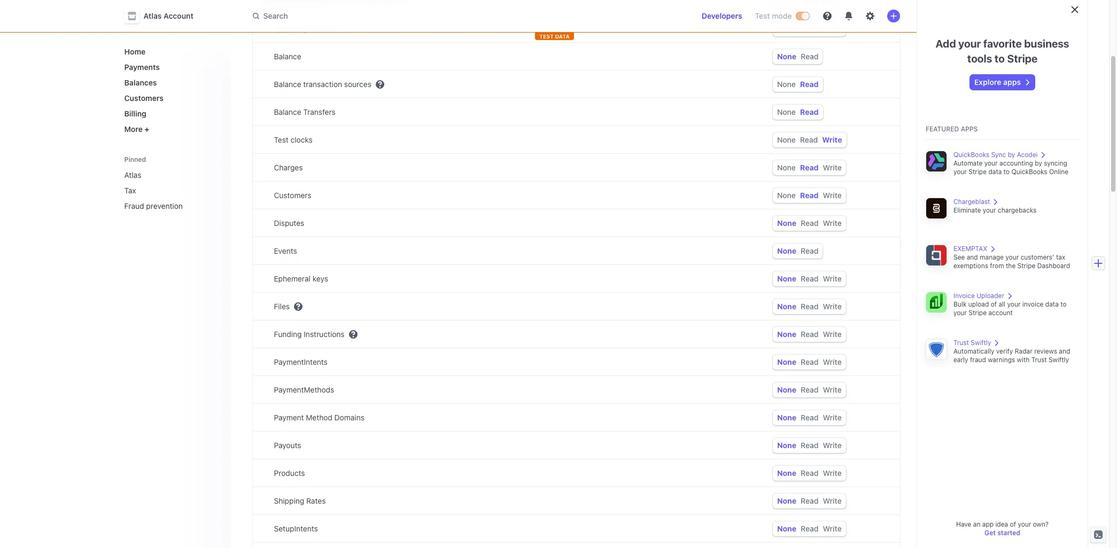 Task type: vqa. For each thing, say whether or not it's contained in the screenshot.
the radar to the right
no



Task type: describe. For each thing, give the bounding box(es) containing it.
write button for apple pay domains
[[823, 24, 842, 33]]

invoice uploader image
[[926, 292, 948, 313]]

read button for charges
[[801, 163, 819, 172]]

manage
[[980, 253, 1004, 261]]

shipping
[[274, 497, 304, 506]]

write for paymentintents
[[823, 358, 842, 367]]

12 none from the top
[[778, 330, 797, 339]]

read button for apple pay domains
[[801, 24, 819, 33]]

invoice uploader
[[954, 292, 1005, 300]]

data
[[555, 33, 570, 40]]

fraud prevention link
[[120, 197, 223, 215]]

setupintents
[[274, 525, 318, 534]]

your inside see and manage your customers' tax exemptions from the stripe dashboard
[[1006, 253, 1019, 261]]

own?
[[1034, 521, 1049, 529]]

your inside "have an app idea of your own? get started"
[[1018, 521, 1032, 529]]

bulk upload of all your invoice data to your stripe account
[[954, 301, 1067, 317]]

an
[[974, 521, 981, 529]]

tools
[[968, 52, 993, 65]]

eliminate
[[954, 206, 981, 214]]

quickbooks sync by acodei image
[[926, 151, 948, 172]]

none button for disputes
[[778, 219, 797, 228]]

3 none from the top
[[778, 80, 796, 89]]

your inside add your favorite business tools to stripe
[[959, 37, 981, 50]]

chargeblast
[[954, 198, 991, 206]]

write for products
[[823, 469, 842, 478]]

transaction
[[303, 80, 342, 89]]

balance for balance transfers
[[274, 107, 301, 117]]

none button for payouts
[[778, 441, 797, 450]]

with
[[1017, 356, 1030, 364]]

read for paymentintents none button
[[801, 358, 819, 367]]

started
[[998, 529, 1021, 537]]

write for payouts
[[823, 441, 842, 450]]

read for 9th none button from the bottom
[[801, 302, 819, 311]]

featured apps
[[926, 125, 978, 133]]

ephemeral keys
[[274, 274, 328, 283]]

6 none from the top
[[778, 163, 796, 172]]

trust inside automatically verify radar reviews and early fraud warnings with trust swiftly
[[1032, 356, 1047, 364]]

write for apple pay domains
[[823, 24, 842, 33]]

warnings
[[988, 356, 1016, 364]]

have
[[957, 521, 972, 529]]

write button for products
[[823, 469, 842, 478]]

none read for balance transfers
[[778, 107, 819, 117]]

15 none from the top
[[778, 413, 797, 422]]

write button for customers
[[823, 191, 842, 200]]

method
[[306, 413, 333, 422]]

none read for events
[[778, 247, 819, 256]]

7 none read write from the top
[[778, 302, 842, 311]]

more +
[[124, 125, 149, 134]]

none button for balance transfers
[[778, 107, 796, 117]]

atlas account button
[[124, 9, 204, 24]]

app
[[983, 521, 994, 529]]

to inside bulk upload of all your invoice data to your stripe account
[[1061, 301, 1067, 309]]

the
[[1006, 262, 1016, 270]]

none button for apple pay domains
[[778, 24, 796, 33]]

fraud
[[971, 356, 987, 364]]

3 none button from the top
[[778, 80, 796, 89]]

write for test clocks
[[823, 135, 843, 144]]

16 none from the top
[[778, 441, 797, 450]]

account
[[989, 309, 1013, 317]]

read button for balance transfers
[[801, 107, 819, 117]]

get
[[985, 529, 996, 537]]

balance for balance
[[274, 52, 301, 61]]

charges
[[274, 163, 303, 172]]

see and manage your customers' tax exemptions from the stripe dashboard
[[954, 253, 1071, 270]]

balances
[[124, 78, 157, 87]]

instructions
[[304, 330, 345, 339]]

write button for setupintents
[[823, 525, 842, 534]]

shipping rates
[[274, 497, 326, 506]]

automatically
[[954, 348, 995, 356]]

0 horizontal spatial by
[[1008, 151, 1016, 159]]

products
[[274, 469, 305, 478]]

automate your accounting by syncing your stripe data to quickbooks online
[[954, 159, 1069, 176]]

write for paymentmethods
[[823, 386, 842, 395]]

early
[[954, 356, 969, 364]]

test data
[[540, 33, 570, 40]]

write button for test clocks
[[823, 135, 843, 144]]

your down the bulk
[[954, 309, 967, 317]]

read for none button corresponding to ephemeral keys
[[801, 274, 819, 283]]

atlas for atlas
[[124, 171, 141, 180]]

idea
[[996, 521, 1009, 529]]

4 none from the top
[[778, 107, 796, 117]]

read for none button associated with shipping rates
[[801, 497, 819, 506]]

19 none from the top
[[778, 525, 797, 534]]

none button for test clocks
[[778, 135, 796, 144]]

fraud prevention
[[124, 202, 183, 211]]

reviews
[[1035, 348, 1058, 356]]

none read write for payment method domains
[[778, 413, 842, 422]]

apps
[[1004, 78, 1021, 87]]

upload
[[969, 301, 989, 309]]

read for 12th none button
[[801, 330, 819, 339]]

customers'
[[1021, 253, 1055, 261]]

prevention
[[146, 202, 183, 211]]

customers link
[[120, 89, 223, 107]]

+
[[145, 125, 149, 134]]

7 none from the top
[[778, 191, 796, 200]]

write for shipping rates
[[823, 497, 842, 506]]

write button for ephemeral keys
[[823, 274, 842, 283]]

read button for shipping rates
[[801, 497, 819, 506]]

quickbooks inside automate your accounting by syncing your stripe data to quickbooks online
[[1012, 168, 1048, 176]]

Search search field
[[246, 6, 548, 26]]

stripe inside bulk upload of all your invoice data to your stripe account
[[969, 309, 987, 317]]

paymentintents
[[274, 358, 328, 367]]

read button for products
[[801, 469, 819, 478]]

customers inside core navigation links element
[[124, 94, 164, 103]]

13 none from the top
[[778, 358, 797, 367]]

core navigation links element
[[120, 43, 223, 138]]

read button for ephemeral keys
[[801, 274, 819, 283]]

write for disputes
[[823, 219, 842, 228]]

data inside automate your accounting by syncing your stripe data to quickbooks online
[[989, 168, 1002, 176]]

none button for customers
[[778, 191, 796, 200]]

syncing
[[1045, 159, 1068, 167]]

invoice
[[954, 292, 975, 300]]

domains for apple pay domains
[[310, 24, 341, 33]]

write button for shipping rates
[[823, 497, 842, 506]]

payment method domains
[[274, 413, 365, 422]]

write for charges
[[823, 163, 842, 172]]

read for test clocks none button
[[801, 135, 818, 144]]

18 none from the top
[[778, 497, 797, 506]]

none read write for charges
[[778, 163, 842, 172]]

swiftly inside automatically verify radar reviews and early fraud warnings with trust swiftly
[[1049, 356, 1070, 364]]

payments
[[124, 63, 160, 72]]

read for none button corresponding to setupintents
[[801, 525, 819, 534]]

0 horizontal spatial quickbooks
[[954, 151, 990, 159]]

read button for balance
[[801, 52, 819, 61]]

accounting
[[1000, 159, 1034, 167]]

explore
[[975, 78, 1002, 87]]

none button for paymentintents
[[778, 358, 797, 367]]

acodei
[[1018, 151, 1038, 159]]

radar
[[1015, 348, 1033, 356]]

none read write for ephemeral keys
[[778, 274, 842, 283]]

fraud
[[124, 202, 144, 211]]

to inside add your favorite business tools to stripe
[[995, 52, 1005, 65]]

disputes
[[274, 219, 304, 228]]

none button for charges
[[778, 163, 796, 172]]

write button for payouts
[[823, 441, 842, 450]]

exemptax
[[954, 245, 988, 253]]

sync
[[992, 151, 1007, 159]]

transfers
[[303, 107, 336, 117]]

apple
[[274, 24, 294, 33]]

Search text field
[[246, 6, 548, 26]]



Task type: locate. For each thing, give the bounding box(es) containing it.
2 none button from the top
[[778, 52, 797, 61]]

14 none button from the top
[[778, 386, 797, 395]]

1 horizontal spatial trust
[[1032, 356, 1047, 364]]

all
[[999, 301, 1006, 309]]

swiftly
[[971, 339, 992, 347], [1049, 356, 1070, 364]]

0 horizontal spatial customers
[[124, 94, 164, 103]]

read for none button associated with payouts
[[801, 441, 819, 450]]

18 none button from the top
[[778, 497, 797, 506]]

none read write for paymentintents
[[778, 358, 842, 367]]

stripe inside add your favorite business tools to stripe
[[1008, 52, 1038, 65]]

1 balance from the top
[[274, 52, 301, 61]]

11 none from the top
[[778, 302, 797, 311]]

billing
[[124, 109, 146, 118]]

13 none button from the top
[[778, 358, 797, 367]]

2 none from the top
[[778, 52, 797, 61]]

atlas inside pinned 'element'
[[124, 171, 141, 180]]

0 vertical spatial balance
[[274, 52, 301, 61]]

tax link
[[120, 182, 223, 199]]

1 horizontal spatial quickbooks
[[1012, 168, 1048, 176]]

8 none button from the top
[[778, 219, 797, 228]]

keys
[[313, 274, 328, 283]]

stripe down customers'
[[1018, 262, 1036, 270]]

events
[[274, 247, 297, 256]]

read
[[801, 24, 819, 33], [801, 52, 819, 61], [801, 80, 819, 89], [801, 107, 819, 117], [801, 135, 818, 144], [801, 163, 819, 172], [801, 191, 819, 200], [801, 219, 819, 228], [801, 247, 819, 256], [801, 274, 819, 283], [801, 302, 819, 311], [801, 330, 819, 339], [801, 358, 819, 367], [801, 386, 819, 395], [801, 413, 819, 422], [801, 441, 819, 450], [801, 469, 819, 478], [801, 497, 819, 506], [801, 525, 819, 534]]

your right 'all'
[[1008, 301, 1021, 309]]

2 vertical spatial balance
[[274, 107, 301, 117]]

14 none from the top
[[778, 386, 797, 395]]

customers
[[124, 94, 164, 103], [274, 191, 312, 200]]

get started link
[[985, 529, 1021, 537]]

9 none from the top
[[778, 247, 797, 256]]

none button for paymentmethods
[[778, 386, 797, 395]]

1 none read from the top
[[778, 52, 819, 61]]

read for none button corresponding to paymentmethods
[[801, 386, 819, 395]]

chargebacks
[[998, 206, 1037, 214]]

read button for customers
[[801, 191, 819, 200]]

balance down apple
[[274, 52, 301, 61]]

files
[[274, 302, 290, 311]]

read for apple pay domains's none button
[[801, 24, 819, 33]]

atlas account
[[144, 11, 194, 20]]

2 vertical spatial to
[[1061, 301, 1067, 309]]

atlas
[[144, 11, 162, 20], [124, 171, 141, 180]]

and inside automatically verify radar reviews and early fraud warnings with trust swiftly
[[1060, 348, 1071, 356]]

data right invoice
[[1046, 301, 1059, 309]]

0 vertical spatial by
[[1008, 151, 1016, 159]]

1 vertical spatial atlas
[[124, 171, 141, 180]]

none read write for setupintents
[[778, 525, 842, 534]]

domains right method
[[335, 413, 365, 422]]

2 none read from the top
[[778, 80, 819, 89]]

and inside see and manage your customers' tax exemptions from the stripe dashboard
[[967, 253, 978, 261]]

0 vertical spatial trust
[[954, 339, 969, 347]]

have an app idea of your own? get started
[[957, 521, 1049, 537]]

15 none read write from the top
[[778, 525, 842, 534]]

of left 'all'
[[991, 301, 997, 309]]

search
[[263, 11, 288, 20]]

0 vertical spatial test
[[755, 11, 770, 20]]

2 balance from the top
[[274, 80, 301, 89]]

test clocks
[[274, 135, 313, 144]]

2 none read write from the top
[[778, 135, 843, 144]]

read button for test clocks
[[801, 135, 818, 144]]

read button for disputes
[[801, 219, 819, 228]]

none button for balance
[[778, 52, 797, 61]]

10 none read write from the top
[[778, 386, 842, 395]]

0 vertical spatial data
[[989, 168, 1002, 176]]

none read for balance
[[778, 52, 819, 61]]

pinned element
[[120, 166, 223, 215]]

1 vertical spatial trust
[[1032, 356, 1047, 364]]

trust swiftly
[[954, 339, 992, 347]]

uploader
[[977, 292, 1005, 300]]

1 horizontal spatial swiftly
[[1049, 356, 1070, 364]]

0 vertical spatial and
[[967, 253, 978, 261]]

tax
[[124, 186, 136, 195]]

test mode
[[755, 11, 792, 20]]

online
[[1050, 168, 1069, 176]]

16 none button from the top
[[778, 441, 797, 450]]

6 none button from the top
[[778, 163, 796, 172]]

17 none from the top
[[778, 469, 797, 478]]

read button
[[801, 24, 819, 33], [801, 52, 819, 61], [801, 80, 819, 89], [801, 107, 819, 117], [801, 135, 818, 144], [801, 163, 819, 172], [801, 191, 819, 200], [801, 219, 819, 228], [801, 247, 819, 256], [801, 274, 819, 283], [801, 302, 819, 311], [801, 330, 819, 339], [801, 358, 819, 367], [801, 386, 819, 395], [801, 413, 819, 422], [801, 441, 819, 450], [801, 469, 819, 478], [801, 497, 819, 506], [801, 525, 819, 534]]

quickbooks up automate
[[954, 151, 990, 159]]

4 none read from the top
[[778, 247, 819, 256]]

balance transaction sources
[[274, 80, 372, 89]]

0 vertical spatial to
[[995, 52, 1005, 65]]

3 none read write from the top
[[778, 163, 842, 172]]

14 none read write from the top
[[778, 497, 842, 506]]

bulk
[[954, 301, 967, 309]]

none read write for disputes
[[778, 219, 842, 228]]

1 vertical spatial of
[[1010, 521, 1017, 529]]

chargeblast image
[[926, 198, 948, 219]]

0 horizontal spatial atlas
[[124, 171, 141, 180]]

write button for paymentintents
[[823, 358, 842, 367]]

17 none button from the top
[[778, 469, 797, 478]]

0 vertical spatial of
[[991, 301, 997, 309]]

none read write for payouts
[[778, 441, 842, 450]]

balance transfers
[[274, 107, 336, 117]]

7 none button from the top
[[778, 191, 796, 200]]

add your favorite business tools to stripe
[[936, 37, 1070, 65]]

exemptions
[[954, 262, 989, 270]]

balance up balance transfers
[[274, 80, 301, 89]]

write button for payment method domains
[[823, 413, 842, 422]]

trust down reviews on the right bottom of the page
[[1032, 356, 1047, 364]]

exemptax image
[[926, 245, 948, 266]]

to right invoice
[[1061, 301, 1067, 309]]

3 balance from the top
[[274, 107, 301, 117]]

8 none read write from the top
[[778, 330, 842, 339]]

read button for events
[[801, 247, 819, 256]]

of
[[991, 301, 997, 309], [1010, 521, 1017, 529]]

0 horizontal spatial and
[[967, 253, 978, 261]]

stripe down favorite
[[1008, 52, 1038, 65]]

13 none read write from the top
[[778, 469, 842, 478]]

12 none read write from the top
[[778, 441, 842, 450]]

0 horizontal spatial swiftly
[[971, 339, 992, 347]]

0 vertical spatial swiftly
[[971, 339, 992, 347]]

1 vertical spatial to
[[1004, 168, 1010, 176]]

atlas link
[[120, 166, 223, 184]]

read for none button associated with disputes
[[801, 219, 819, 228]]

1 vertical spatial customers
[[274, 191, 312, 200]]

featured
[[926, 125, 960, 133]]

stripe
[[1008, 52, 1038, 65], [969, 168, 987, 176], [1018, 262, 1036, 270], [969, 309, 987, 317]]

pinned navigation links element
[[120, 151, 225, 215]]

1 vertical spatial data
[[1046, 301, 1059, 309]]

of inside "have an app idea of your own? get started"
[[1010, 521, 1017, 529]]

1 vertical spatial and
[[1060, 348, 1071, 356]]

swiftly down reviews on the right bottom of the page
[[1049, 356, 1070, 364]]

atlas left "account"
[[144, 11, 162, 20]]

your down quickbooks sync by acodei
[[985, 159, 998, 167]]

test
[[540, 33, 554, 40]]

your up the
[[1006, 253, 1019, 261]]

1 vertical spatial balance
[[274, 80, 301, 89]]

settings image
[[866, 12, 875, 20]]

and up exemptions
[[967, 253, 978, 261]]

by inside automate your accounting by syncing your stripe data to quickbooks online
[[1035, 159, 1043, 167]]

3 none read from the top
[[778, 107, 819, 117]]

your left own?
[[1018, 521, 1032, 529]]

stripe down upload
[[969, 309, 987, 317]]

dashboard
[[1038, 262, 1071, 270]]

domains right pay
[[310, 24, 341, 33]]

automatically verify radar reviews and early fraud warnings with trust swiftly
[[954, 348, 1071, 364]]

balances link
[[120, 74, 223, 91]]

read for none button associated with customers
[[801, 191, 819, 200]]

balance up test clocks
[[274, 107, 301, 117]]

read button for paymentmethods
[[801, 386, 819, 395]]

by up accounting
[[1008, 151, 1016, 159]]

write for ephemeral keys
[[823, 274, 842, 283]]

write button for paymentmethods
[[823, 386, 842, 395]]

your down chargeblast
[[983, 206, 997, 214]]

write for setupintents
[[823, 525, 842, 534]]

1 vertical spatial by
[[1035, 159, 1043, 167]]

none button for ephemeral keys
[[778, 274, 797, 283]]

read button for payment method domains
[[801, 413, 819, 422]]

mode
[[772, 11, 792, 20]]

4 none button from the top
[[778, 107, 796, 117]]

of up started
[[1010, 521, 1017, 529]]

invoice
[[1023, 301, 1044, 309]]

read for none button corresponding to products
[[801, 469, 819, 478]]

write button
[[823, 24, 842, 33], [823, 135, 843, 144], [823, 163, 842, 172], [823, 191, 842, 200], [823, 219, 842, 228], [823, 274, 842, 283], [823, 302, 842, 311], [823, 330, 842, 339], [823, 358, 842, 367], [823, 386, 842, 395], [823, 413, 842, 422], [823, 441, 842, 450], [823, 469, 842, 478], [823, 497, 842, 506], [823, 525, 842, 534]]

9 none read write from the top
[[778, 358, 842, 367]]

swiftly up automatically on the right bottom of page
[[971, 339, 992, 347]]

favorite
[[984, 37, 1022, 50]]

help image
[[823, 12, 832, 20]]

stripe down automate
[[969, 168, 987, 176]]

none button for events
[[778, 247, 797, 256]]

atlas inside button
[[144, 11, 162, 20]]

test left mode
[[755, 11, 770, 20]]

automate
[[954, 159, 983, 167]]

trust
[[954, 339, 969, 347], [1032, 356, 1047, 364]]

12 none button from the top
[[778, 330, 797, 339]]

0 vertical spatial atlas
[[144, 11, 162, 20]]

write for customers
[[823, 191, 842, 200]]

none read write for apple pay domains
[[778, 24, 842, 33]]

0 horizontal spatial of
[[991, 301, 997, 309]]

1 none from the top
[[778, 24, 796, 33]]

5 none button from the top
[[778, 135, 796, 144]]

payouts
[[274, 441, 301, 450]]

and right reviews on the right bottom of the page
[[1060, 348, 1071, 356]]

test for test mode
[[755, 11, 770, 20]]

customers up disputes
[[274, 191, 312, 200]]

quickbooks sync by acodei
[[954, 151, 1038, 159]]

from
[[991, 262, 1005, 270]]

read button for payouts
[[801, 441, 819, 450]]

8 none from the top
[[778, 219, 797, 228]]

stripe inside see and manage your customers' tax exemptions from the stripe dashboard
[[1018, 262, 1036, 270]]

1 none read write from the top
[[778, 24, 842, 33]]

1 vertical spatial domains
[[335, 413, 365, 422]]

pay
[[296, 24, 308, 33]]

none button for payment method domains
[[778, 413, 797, 422]]

1 horizontal spatial customers
[[274, 191, 312, 200]]

of inside bulk upload of all your invoice data to your stripe account
[[991, 301, 997, 309]]

write for payment method domains
[[823, 413, 842, 422]]

1 horizontal spatial test
[[755, 11, 770, 20]]

0 vertical spatial quickbooks
[[954, 151, 990, 159]]

6 none read write from the top
[[778, 274, 842, 283]]

your down automate
[[954, 168, 967, 176]]

add
[[936, 37, 957, 50]]

0 vertical spatial domains
[[310, 24, 341, 33]]

1 horizontal spatial by
[[1035, 159, 1043, 167]]

stripe inside automate your accounting by syncing your stripe data to quickbooks online
[[969, 168, 987, 176]]

ephemeral
[[274, 274, 311, 283]]

none button for setupintents
[[778, 525, 797, 534]]

none read write for paymentmethods
[[778, 386, 842, 395]]

none
[[778, 24, 796, 33], [778, 52, 797, 61], [778, 80, 796, 89], [778, 107, 796, 117], [778, 135, 796, 144], [778, 163, 796, 172], [778, 191, 796, 200], [778, 219, 797, 228], [778, 247, 797, 256], [778, 274, 797, 283], [778, 302, 797, 311], [778, 330, 797, 339], [778, 358, 797, 367], [778, 386, 797, 395], [778, 413, 797, 422], [778, 441, 797, 450], [778, 469, 797, 478], [778, 497, 797, 506], [778, 525, 797, 534]]

payments link
[[120, 58, 223, 76]]

none read
[[778, 52, 819, 61], [778, 80, 819, 89], [778, 107, 819, 117], [778, 247, 819, 256]]

5 none read write from the top
[[778, 219, 842, 228]]

data down quickbooks sync by acodei
[[989, 168, 1002, 176]]

19 none button from the top
[[778, 525, 797, 534]]

trust swiftly image
[[926, 339, 948, 360]]

0 horizontal spatial test
[[274, 135, 289, 144]]

read for none button related to payment method domains
[[801, 413, 819, 422]]

1 vertical spatial quickbooks
[[1012, 168, 1048, 176]]

your up the 'tools'
[[959, 37, 981, 50]]

apple pay domains
[[274, 24, 341, 33]]

read for charges none button
[[801, 163, 819, 172]]

test
[[755, 11, 770, 20], [274, 135, 289, 144]]

write button for charges
[[823, 163, 842, 172]]

0 horizontal spatial data
[[989, 168, 1002, 176]]

test left clocks
[[274, 135, 289, 144]]

1 horizontal spatial of
[[1010, 521, 1017, 529]]

1 vertical spatial test
[[274, 135, 289, 144]]

payment
[[274, 413, 304, 422]]

eliminate your chargebacks
[[954, 206, 1037, 214]]

apps
[[961, 125, 978, 133]]

home link
[[120, 43, 223, 60]]

tax
[[1057, 253, 1066, 261]]

5 none from the top
[[778, 135, 796, 144]]

1 horizontal spatial and
[[1060, 348, 1071, 356]]

customers down balances at top
[[124, 94, 164, 103]]

none button for shipping rates
[[778, 497, 797, 506]]

9 none button from the top
[[778, 247, 797, 256]]

10 none button from the top
[[778, 274, 797, 283]]

1 horizontal spatial data
[[1046, 301, 1059, 309]]

none read write for test clocks
[[778, 135, 843, 144]]

to inside automate your accounting by syncing your stripe data to quickbooks online
[[1004, 168, 1010, 176]]

balance for balance transaction sources
[[274, 80, 301, 89]]

none read write for shipping rates
[[778, 497, 842, 506]]

1 none button from the top
[[778, 24, 796, 33]]

read button for setupintents
[[801, 525, 819, 534]]

trust up automatically on the right bottom of page
[[954, 339, 969, 347]]

data inside bulk upload of all your invoice data to your stripe account
[[1046, 301, 1059, 309]]

billing link
[[120, 105, 223, 122]]

11 none button from the top
[[778, 302, 797, 311]]

0 horizontal spatial trust
[[954, 339, 969, 347]]

domains for payment method domains
[[335, 413, 365, 422]]

10 none from the top
[[778, 274, 797, 283]]

developers
[[702, 11, 743, 20]]

by
[[1008, 151, 1016, 159], [1035, 159, 1043, 167]]

to down favorite
[[995, 52, 1005, 65]]

read button for paymentintents
[[801, 358, 819, 367]]

15 none button from the top
[[778, 413, 797, 422]]

11 none read write from the top
[[778, 413, 842, 422]]

atlas down pinned
[[124, 171, 141, 180]]

domains
[[310, 24, 341, 33], [335, 413, 365, 422]]

write button for disputes
[[823, 219, 842, 228]]

see
[[954, 253, 965, 261]]

none button for products
[[778, 469, 797, 478]]

sources
[[344, 80, 372, 89]]

more
[[124, 125, 143, 134]]

test for test clocks
[[274, 135, 289, 144]]

1 horizontal spatial atlas
[[144, 11, 162, 20]]

quickbooks down accounting
[[1012, 168, 1048, 176]]

atlas for atlas account
[[144, 11, 162, 20]]

paymentmethods
[[274, 386, 334, 395]]

none read write for products
[[778, 469, 842, 478]]

none read write for customers
[[778, 191, 842, 200]]

1 vertical spatial swiftly
[[1049, 356, 1070, 364]]

to down accounting
[[1004, 168, 1010, 176]]

4 none read write from the top
[[778, 191, 842, 200]]

business
[[1025, 37, 1070, 50]]

clocks
[[291, 135, 313, 144]]

data
[[989, 168, 1002, 176], [1046, 301, 1059, 309]]

by down the acodei
[[1035, 159, 1043, 167]]

to
[[995, 52, 1005, 65], [1004, 168, 1010, 176], [1061, 301, 1067, 309]]

pinned
[[124, 156, 146, 164]]

account
[[164, 11, 194, 20]]

funding instructions
[[274, 330, 345, 339]]

0 vertical spatial customers
[[124, 94, 164, 103]]



